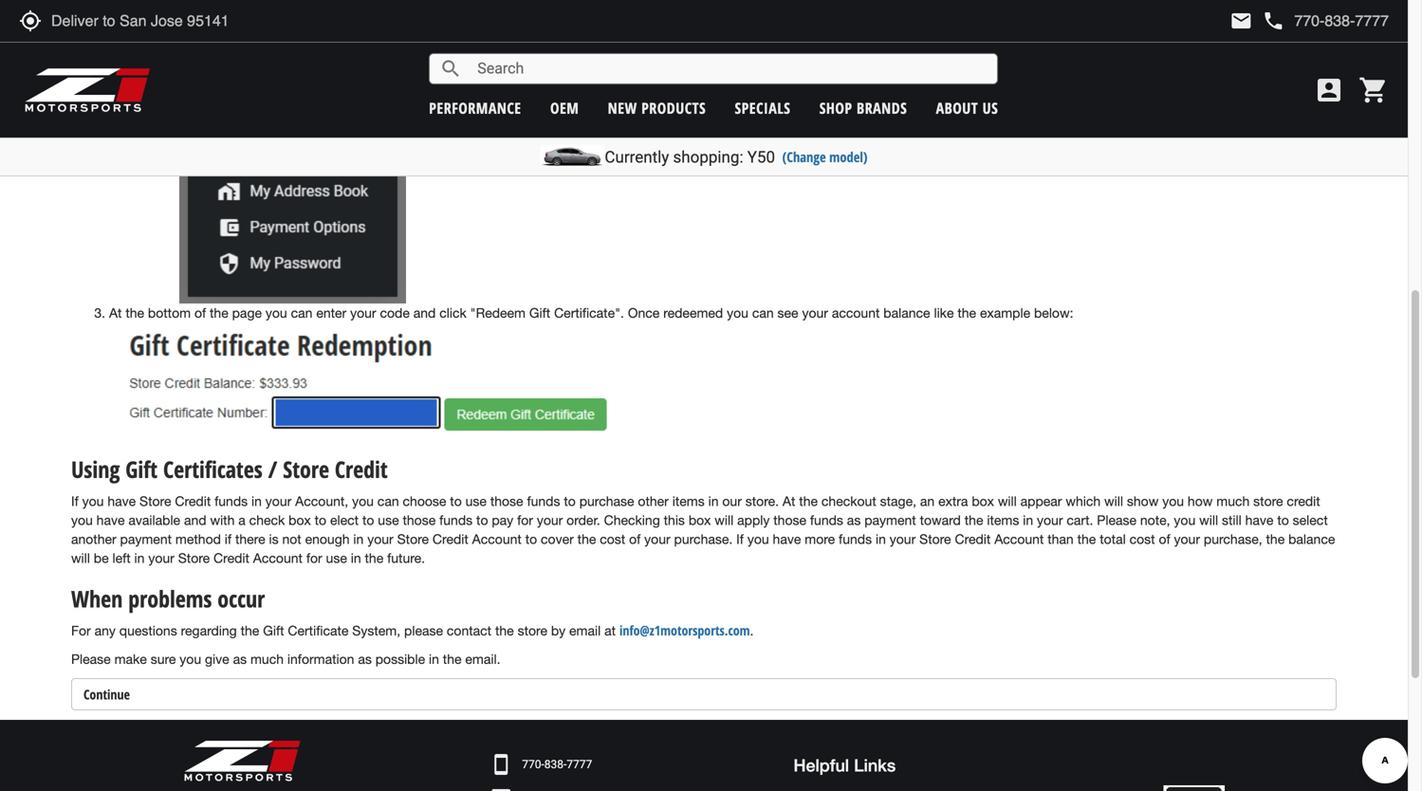 Task type: locate. For each thing, give the bounding box(es) containing it.
gift up the please make sure you give as much information as possible in the email.
[[263, 623, 284, 639]]

credit
[[335, 454, 388, 485], [175, 493, 211, 509], [433, 531, 469, 547], [955, 531, 991, 547], [214, 550, 249, 566]]

of down note,
[[1159, 531, 1171, 547]]

if
[[225, 531, 232, 547]]

store down "method"
[[178, 550, 210, 566]]

as inside using gift certificates / store credit if you have store credit funds in your account, you can choose to use those funds to purchase other items in our store. at the checkout stage, an extra box will appear which will show you how much store credit you have available and with a check box to elect to use those funds to pay for your order. checking this box will apply those funds as payment toward the items in your cart. please note, you will still have to select another payment method if there is not enough in your store credit account to cover the cost of your purchase. if you have more funds in your store credit account than the total cost of your purchase, the balance will be left in your store credit account for use in the future.
[[847, 512, 861, 528]]

1 vertical spatial for
[[306, 550, 322, 566]]

1 vertical spatial balance
[[1289, 531, 1335, 547]]

by
[[551, 623, 566, 639]]

account left than
[[995, 531, 1044, 547]]

those down 'choose'
[[403, 512, 436, 528]]

store up available
[[140, 493, 171, 509]]

see
[[778, 305, 799, 321]]

0 vertical spatial for
[[517, 512, 533, 528]]

as down system,
[[358, 652, 372, 667]]

those up pay
[[490, 493, 523, 509]]

email
[[569, 623, 601, 639]]

much up "still" on the right of page
[[1217, 493, 1250, 509]]

you down using
[[82, 493, 104, 509]]

the
[[126, 305, 144, 321], [210, 305, 228, 321], [958, 305, 976, 321], [799, 493, 818, 509], [965, 512, 984, 528], [578, 531, 596, 547], [1078, 531, 1096, 547], [1266, 531, 1285, 547], [365, 550, 384, 566], [241, 623, 259, 639], [495, 623, 514, 639], [443, 652, 462, 667]]

apply
[[737, 512, 770, 528]]

gift right using
[[126, 454, 158, 485]]

gift right the "redeem
[[529, 305, 551, 321]]

store down toward
[[920, 531, 951, 547]]

1 vertical spatial store
[[518, 623, 547, 639]]

1 vertical spatial much
[[250, 652, 284, 667]]

give
[[205, 652, 229, 667]]

1 vertical spatial gift
[[126, 454, 158, 485]]

occur
[[218, 583, 265, 614]]

1 horizontal spatial can
[[377, 493, 399, 509]]

cost down checking
[[600, 531, 626, 547]]

0 horizontal spatial if
[[71, 493, 78, 509]]

balance
[[884, 305, 930, 321], [1289, 531, 1335, 547]]

store inside using gift certificates / store credit if you have store credit funds in your account, you can choose to use those funds to purchase other items in our store. at the checkout stage, an extra box will appear which will show you how much store credit you have available and with a check box to elect to use those funds to pay for your order. checking this box will apply those funds as payment toward the items in your cart. please note, you will still have to select another payment method if there is not enough in your store credit account to cover the cost of your purchase. if you have more funds in your store credit account than the total cost of your purchase, the balance will be left in your store credit account for use in the future.
[[1254, 493, 1283, 509]]

at inside using gift certificates / store credit if you have store credit funds in your account, you can choose to use those funds to purchase other items in our store. at the checkout stage, an extra box will appear which will show you how much store credit you have available and with a check box to elect to use those funds to pay for your order. checking this box will apply those funds as payment toward the items in your cart. please note, you will still have to select another payment method if there is not enough in your store credit account to cover the cost of your purchase. if you have more funds in your store credit account than the total cost of your purchase, the balance will be left in your store credit account for use in the future.
[[783, 493, 796, 509]]

currently shopping: y50 (change model)
[[605, 148, 868, 167]]

cost down note,
[[1130, 531, 1155, 547]]

0 horizontal spatial at
[[109, 305, 122, 321]]

more
[[805, 531, 835, 547]]

balance left like
[[884, 305, 930, 321]]

specials link
[[735, 98, 791, 118]]

0 horizontal spatial please
[[71, 652, 111, 667]]

at left bottom
[[109, 305, 122, 321]]

shopping:
[[673, 148, 744, 167]]

1 vertical spatial at
[[783, 493, 796, 509]]

2 horizontal spatial those
[[774, 512, 807, 528]]

0 horizontal spatial and
[[184, 512, 206, 528]]

have left more
[[773, 531, 801, 547]]

1 horizontal spatial at
[[783, 493, 796, 509]]

page
[[232, 305, 262, 321]]

can left enter
[[291, 305, 313, 321]]

can inside using gift certificates / store credit if you have store credit funds in your account, you can choose to use those funds to purchase other items in our store. at the checkout stage, an extra box will appear which will show you how much store credit you have available and with a check box to elect to use those funds to pay for your order. checking this box will apply those funds as payment toward the items in your cart. please note, you will still have to select another payment method if there is not enough in your store credit account to cover the cost of your purchase. if you have more funds in your store credit account than the total cost of your purchase, the balance will be left in your store credit account for use in the future.
[[377, 493, 399, 509]]

1 horizontal spatial account
[[472, 531, 522, 547]]

for down enough
[[306, 550, 322, 566]]

1 horizontal spatial use
[[378, 512, 399, 528]]

credit down 'choose'
[[433, 531, 469, 547]]

funds up cover
[[527, 493, 560, 509]]

order.
[[567, 512, 600, 528]]

purchase
[[580, 493, 634, 509]]

2 horizontal spatial use
[[466, 493, 487, 509]]

using gift certificates / store credit if you have store credit funds in your account, you can choose to use those funds to purchase other items in our store. at the checkout stage, an extra box will appear which will show you how much store credit you have available and with a check box to elect to use those funds to pay for your order. checking this box will apply those funds as payment toward the items in your cart. please note, you will still have to select another payment method if there is not enough in your store credit account to cover the cost of your purchase. if you have more funds in your store credit account than the total cost of your purchase, the balance will be left in your store credit account for use in the future.
[[71, 454, 1335, 566]]

2 horizontal spatial gift
[[529, 305, 551, 321]]

store
[[1254, 493, 1283, 509], [518, 623, 547, 639]]

pay
[[492, 512, 514, 528]]

have up available
[[108, 493, 136, 509]]

0 horizontal spatial gift
[[126, 454, 158, 485]]

if down apply
[[737, 531, 744, 547]]

1 horizontal spatial please
[[1097, 512, 1137, 528]]

mail phone
[[1230, 9, 1285, 32]]

1 horizontal spatial much
[[1217, 493, 1250, 509]]

performance
[[429, 98, 522, 118]]

and up "method"
[[184, 512, 206, 528]]

for
[[517, 512, 533, 528], [306, 550, 322, 566]]

shopping_cart link
[[1354, 75, 1389, 105]]

checkout
[[822, 493, 877, 509]]

is
[[269, 531, 279, 547]]

please inside using gift certificates / store credit if you have store credit funds in your account, you can choose to use those funds to purchase other items in our store. at the checkout stage, an extra box will appear which will show you how much store credit you have available and with a check box to elect to use those funds to pay for your order. checking this box will apply those funds as payment toward the items in your cart. please note, you will still have to select another payment method if there is not enough in your store credit account to cover the cost of your purchase. if you have more funds in your store credit account than the total cost of your purchase, the balance will be left in your store credit account for use in the future.
[[1097, 512, 1137, 528]]

toward
[[920, 512, 961, 528]]

0 vertical spatial store
[[1254, 493, 1283, 509]]

those
[[490, 493, 523, 509], [403, 512, 436, 528], [774, 512, 807, 528]]

the down extra
[[965, 512, 984, 528]]

continue link
[[71, 679, 1337, 711]]

checking
[[604, 512, 660, 528]]

shopping_cart
[[1359, 75, 1389, 105]]

1 horizontal spatial for
[[517, 512, 533, 528]]

to left pay
[[476, 512, 488, 528]]

system,
[[352, 623, 401, 639]]

credit
[[1287, 493, 1321, 509]]

new products
[[608, 98, 706, 118]]

other
[[638, 493, 669, 509]]

will left be
[[71, 550, 90, 566]]

smartphone
[[490, 754, 513, 776]]

have right "still" on the right of page
[[1246, 512, 1274, 528]]

0 horizontal spatial balance
[[884, 305, 930, 321]]

the down occur
[[241, 623, 259, 639]]

items up this
[[673, 493, 705, 509]]

2 horizontal spatial as
[[847, 512, 861, 528]]

2 horizontal spatial can
[[752, 305, 774, 321]]

use up future.
[[378, 512, 399, 528]]

2 vertical spatial gift
[[263, 623, 284, 639]]

can left see at the right top of page
[[752, 305, 774, 321]]

use down enough
[[326, 550, 347, 566]]

the down the cart.
[[1078, 531, 1096, 547]]

you left give
[[180, 652, 201, 667]]

of down checking
[[629, 531, 641, 547]]

much inside using gift certificates / store credit if you have store credit funds in your account, you can choose to use those funds to purchase other items in our store. at the checkout stage, an extra box will appear which will show you how much store credit you have available and with a check box to elect to use those funds to pay for your order. checking this box will apply those funds as payment toward the items in your cart. please note, you will still have to select another payment method if there is not enough in your store credit account to cover the cost of your purchase. if you have more funds in your store credit account than the total cost of your purchase, the balance will be left in your store credit account for use in the future.
[[1217, 493, 1250, 509]]

appear
[[1021, 493, 1062, 509]]

as down checkout
[[847, 512, 861, 528]]

for
[[71, 623, 91, 639]]

0 horizontal spatial payment
[[120, 531, 172, 547]]

store right /
[[283, 454, 329, 485]]

please
[[404, 623, 443, 639]]

1 horizontal spatial gift
[[263, 623, 284, 639]]

at right store.
[[783, 493, 796, 509]]

enough
[[305, 531, 350, 547]]

any
[[94, 623, 116, 639]]

0 vertical spatial use
[[466, 493, 487, 509]]

1 horizontal spatial those
[[490, 493, 523, 509]]

account
[[832, 305, 880, 321]]

2 vertical spatial use
[[326, 550, 347, 566]]

0 vertical spatial and
[[413, 305, 436, 321]]

1 horizontal spatial box
[[689, 512, 711, 528]]

z1 motorsports logo image
[[24, 66, 151, 114]]

1 horizontal spatial cost
[[1130, 531, 1155, 547]]

at
[[109, 305, 122, 321], [783, 493, 796, 509]]

1 horizontal spatial balance
[[1289, 531, 1335, 547]]

you right redeemed
[[727, 305, 749, 321]]

left
[[112, 550, 131, 566]]

account down pay
[[472, 531, 522, 547]]

0 horizontal spatial items
[[673, 493, 705, 509]]

of right bottom
[[194, 305, 206, 321]]

0 horizontal spatial store
[[518, 623, 547, 639]]

the down order.
[[578, 531, 596, 547]]

the left bottom
[[126, 305, 144, 321]]

will down how
[[1200, 512, 1218, 528]]

your up future.
[[367, 531, 394, 547]]

enter
[[316, 305, 347, 321]]

payment down available
[[120, 531, 172, 547]]

the left email.
[[443, 652, 462, 667]]

0 vertical spatial if
[[71, 493, 78, 509]]

for right pay
[[517, 512, 533, 528]]

click
[[440, 305, 467, 321]]

my_location
[[19, 9, 42, 32]]

using
[[71, 454, 120, 485]]

0 horizontal spatial box
[[289, 512, 311, 528]]

balance inside using gift certificates / store credit if you have store credit funds in your account, you can choose to use those funds to purchase other items in our store. at the checkout stage, an extra box will appear which will show you how much store credit you have available and with a check box to elect to use those funds to pay for your order. checking this box will apply those funds as payment toward the items in your cart. please note, you will still have to select another payment method if there is not enough in your store credit account to cover the cost of your purchase. if you have more funds in your store credit account than the total cost of your purchase, the balance will be left in your store credit account for use in the future.
[[1289, 531, 1335, 547]]

0 vertical spatial please
[[1097, 512, 1137, 528]]

account_box
[[1314, 75, 1345, 105]]

box up not
[[289, 512, 311, 528]]

those down store.
[[774, 512, 807, 528]]

you up elect
[[352, 493, 374, 509]]

use right 'choose'
[[466, 493, 487, 509]]

as right give
[[233, 652, 247, 667]]

balance down select
[[1289, 531, 1335, 547]]

be
[[94, 550, 109, 566]]

have up another
[[96, 512, 125, 528]]

0 horizontal spatial cost
[[600, 531, 626, 547]]

770-
[[522, 758, 544, 772]]

store left by
[[518, 623, 547, 639]]

0 vertical spatial balance
[[884, 305, 930, 321]]

your
[[350, 305, 376, 321], [802, 305, 828, 321], [266, 493, 292, 509], [537, 512, 563, 528], [1037, 512, 1063, 528], [367, 531, 394, 547], [644, 531, 671, 547], [890, 531, 916, 547], [1174, 531, 1200, 547], [148, 550, 174, 566]]

the right purchase,
[[1266, 531, 1285, 547]]

please up total
[[1097, 512, 1137, 528]]

cart.
[[1067, 512, 1094, 528]]

like
[[934, 305, 954, 321]]

1 cost from the left
[[600, 531, 626, 547]]

to right 'choose'
[[450, 493, 462, 509]]

box right extra
[[972, 493, 994, 509]]

1 horizontal spatial store
[[1254, 493, 1283, 509]]

gift
[[529, 305, 551, 321], [126, 454, 158, 485], [263, 623, 284, 639]]

1 horizontal spatial and
[[413, 305, 436, 321]]

sema member logo image
[[1164, 785, 1225, 791]]

can left 'choose'
[[377, 493, 399, 509]]

your down the appear
[[1037, 512, 1063, 528]]

z1 company logo image
[[183, 739, 302, 783]]

about us
[[936, 98, 998, 118]]

1 horizontal spatial of
[[629, 531, 641, 547]]

will down our
[[715, 512, 734, 528]]

info@z1motorsports.com link
[[620, 622, 750, 640]]

a
[[238, 512, 246, 528]]

how
[[1188, 493, 1213, 509]]

products
[[642, 98, 706, 118]]

1 vertical spatial items
[[987, 512, 1019, 528]]

funds
[[215, 493, 248, 509], [527, 493, 560, 509], [439, 512, 473, 528], [810, 512, 843, 528], [839, 531, 872, 547]]

box
[[972, 493, 994, 509], [289, 512, 311, 528], [689, 512, 711, 528]]

items
[[673, 493, 705, 509], [987, 512, 1019, 528]]

1 horizontal spatial payment
[[865, 512, 916, 528]]

to right elect
[[362, 512, 374, 528]]

email.
[[465, 652, 501, 667]]

"redeem
[[470, 305, 526, 321]]

1 horizontal spatial if
[[737, 531, 744, 547]]

store left credit
[[1254, 493, 1283, 509]]

please down for
[[71, 652, 111, 667]]

2 cost from the left
[[1130, 531, 1155, 547]]

have
[[108, 493, 136, 509], [96, 512, 125, 528], [1246, 512, 1274, 528], [773, 531, 801, 547]]

1 horizontal spatial as
[[358, 652, 372, 667]]

and left click at the left of page
[[413, 305, 436, 321]]

purchase.
[[674, 531, 733, 547]]

0 vertical spatial much
[[1217, 493, 1250, 509]]

account down is
[[253, 550, 303, 566]]

much right give
[[250, 652, 284, 667]]

funds right more
[[839, 531, 872, 547]]

0 horizontal spatial much
[[250, 652, 284, 667]]

credit down 'if'
[[214, 550, 249, 566]]

payment down stage,
[[865, 512, 916, 528]]

with
[[210, 512, 235, 528]]

shop
[[820, 98, 853, 118]]

shop brands link
[[820, 98, 907, 118]]

1 vertical spatial and
[[184, 512, 206, 528]]

of
[[194, 305, 206, 321], [629, 531, 641, 547], [1159, 531, 1171, 547]]

make
[[114, 652, 147, 667]]

as
[[847, 512, 861, 528], [233, 652, 247, 667], [358, 652, 372, 667]]

once
[[628, 305, 660, 321]]

which
[[1066, 493, 1101, 509]]

your down this
[[644, 531, 671, 547]]

y50
[[748, 148, 775, 167]]



Task type: vqa. For each thing, say whether or not it's contained in the screenshot.
G35
no



Task type: describe. For each thing, give the bounding box(es) containing it.
information
[[287, 652, 354, 667]]

choose
[[403, 493, 446, 509]]

funds up with
[[215, 493, 248, 509]]

to up order.
[[564, 493, 576, 509]]

store inside for any questions regarding the gift certificate system, please contact the store by email at info@z1motorsports.com .
[[518, 623, 547, 639]]

check
[[249, 512, 285, 528]]

there
[[235, 531, 265, 547]]

will left show
[[1105, 493, 1124, 509]]

the right contact
[[495, 623, 514, 639]]

you right page
[[266, 305, 287, 321]]

1 vertical spatial if
[[737, 531, 744, 547]]

0 horizontal spatial for
[[306, 550, 322, 566]]

mail link
[[1230, 9, 1253, 32]]

about us link
[[936, 98, 998, 118]]

credit up account,
[[335, 454, 388, 485]]

1 horizontal spatial items
[[987, 512, 1019, 528]]

/
[[268, 454, 277, 485]]

your down available
[[148, 550, 174, 566]]

certificate
[[288, 623, 349, 639]]

new
[[608, 98, 637, 118]]

continue
[[83, 686, 130, 704]]

you down how
[[1174, 512, 1196, 528]]

at the bottom of the page you can enter your code and click "redeem gift certificate". once redeemed you can see your account balance like the example below:
[[109, 305, 1074, 321]]

2 horizontal spatial account
[[995, 531, 1044, 547]]

Search search field
[[462, 54, 998, 83]]

to left select
[[1278, 512, 1289, 528]]

bottom
[[148, 305, 191, 321]]

2 horizontal spatial of
[[1159, 531, 1171, 547]]

oem
[[550, 98, 579, 118]]

your right see at the right top of page
[[802, 305, 828, 321]]

purchase,
[[1204, 531, 1263, 547]]

another
[[71, 531, 116, 547]]

0 vertical spatial gift
[[529, 305, 551, 321]]

method
[[175, 531, 221, 547]]

1 vertical spatial payment
[[120, 531, 172, 547]]

0 horizontal spatial those
[[403, 512, 436, 528]]

future.
[[387, 550, 425, 566]]

0 horizontal spatial use
[[326, 550, 347, 566]]

838-
[[544, 758, 567, 772]]

search
[[440, 57, 462, 80]]

us
[[983, 98, 998, 118]]

certificates
[[163, 454, 263, 485]]

770-838-7777 link
[[522, 757, 592, 773]]

gift inside using gift certificates / store credit if you have store credit funds in your account, you can choose to use those funds to purchase other items in our store. at the checkout stage, an extra box will appear which will show you how much store credit you have available and with a check box to elect to use those funds to pay for your order. checking this box will apply those funds as payment toward the items in your cart. please note, you will still have to select another payment method if there is not enough in your store credit account to cover the cost of your purchase. if you have more funds in your store credit account than the total cost of your purchase, the balance will be left in your store credit account for use in the future.
[[126, 454, 158, 485]]

your down stage,
[[890, 531, 916, 547]]

model)
[[830, 148, 868, 166]]

oem link
[[550, 98, 579, 118]]

stage,
[[880, 493, 917, 509]]

redeemed
[[663, 305, 723, 321]]

0 horizontal spatial as
[[233, 652, 247, 667]]

shop brands
[[820, 98, 907, 118]]

elect
[[330, 512, 359, 528]]

credit up with
[[175, 493, 211, 509]]

the up more
[[799, 493, 818, 509]]

questions
[[119, 623, 177, 639]]

our
[[722, 493, 742, 509]]

an
[[920, 493, 935, 509]]

regarding
[[181, 623, 237, 639]]

not
[[282, 531, 301, 547]]

the left page
[[210, 305, 228, 321]]

your up cover
[[537, 512, 563, 528]]

your down how
[[1174, 531, 1200, 547]]

credit down toward
[[955, 531, 991, 547]]

the left future.
[[365, 550, 384, 566]]

select
[[1293, 512, 1328, 528]]

possible
[[376, 652, 425, 667]]

1 vertical spatial use
[[378, 512, 399, 528]]

you up note,
[[1163, 493, 1184, 509]]

cover
[[541, 531, 574, 547]]

2 horizontal spatial box
[[972, 493, 994, 509]]

funds up more
[[810, 512, 843, 528]]

extra
[[939, 493, 968, 509]]

your up check on the bottom
[[266, 493, 292, 509]]

phone link
[[1262, 9, 1389, 32]]

0 horizontal spatial can
[[291, 305, 313, 321]]

helpful
[[794, 756, 849, 776]]

1 vertical spatial please
[[71, 652, 111, 667]]

0 horizontal spatial of
[[194, 305, 206, 321]]

at
[[605, 623, 616, 639]]

new products link
[[608, 98, 706, 118]]

currently
[[605, 148, 669, 167]]

sure
[[151, 652, 176, 667]]

about
[[936, 98, 978, 118]]

this
[[664, 512, 685, 528]]

you up another
[[71, 512, 93, 528]]

mail
[[1230, 9, 1253, 32]]

contact
[[447, 623, 492, 639]]

you down apply
[[748, 531, 769, 547]]

to down account,
[[315, 512, 327, 528]]

funds down 'choose'
[[439, 512, 473, 528]]

(change model) link
[[782, 148, 868, 166]]

show
[[1127, 493, 1159, 509]]

will left the appear
[[998, 493, 1017, 509]]

0 vertical spatial items
[[673, 493, 705, 509]]

available
[[128, 512, 180, 528]]

your left the code
[[350, 305, 376, 321]]

the right like
[[958, 305, 976, 321]]

when problems occur
[[71, 583, 265, 614]]

performance link
[[429, 98, 522, 118]]

below:
[[1034, 305, 1074, 321]]

to left cover
[[525, 531, 537, 547]]

store up future.
[[397, 531, 429, 547]]

gift inside for any questions regarding the gift certificate system, please contact the store by email at info@z1motorsports.com .
[[263, 623, 284, 639]]

example
[[980, 305, 1031, 321]]

account_box link
[[1309, 75, 1349, 105]]

smartphone 770-838-7777
[[490, 754, 592, 776]]

brands
[[857, 98, 907, 118]]

7777
[[567, 758, 592, 772]]

and inside using gift certificates / store credit if you have store credit funds in your account, you can choose to use those funds to purchase other items in our store. at the checkout stage, an extra box will appear which will show you how much store credit you have available and with a check box to elect to use those funds to pay for your order. checking this box will apply those funds as payment toward the items in your cart. please note, you will still have to select another payment method if there is not enough in your store credit account to cover the cost of your purchase. if you have more funds in your store credit account than the total cost of your purchase, the balance will be left in your store credit account for use in the future.
[[184, 512, 206, 528]]

problems
[[128, 583, 212, 614]]

0 horizontal spatial account
[[253, 550, 303, 566]]

0 vertical spatial payment
[[865, 512, 916, 528]]

0 vertical spatial at
[[109, 305, 122, 321]]

.
[[750, 623, 754, 639]]

code
[[380, 305, 410, 321]]

please make sure you give as much information as possible in the email.
[[71, 652, 501, 667]]

still
[[1222, 512, 1242, 528]]

for any questions regarding the gift certificate system, please contact the store by email at info@z1motorsports.com .
[[71, 622, 754, 640]]

than
[[1048, 531, 1074, 547]]

info@z1motorsports.com
[[620, 622, 750, 640]]

store.
[[746, 493, 779, 509]]



